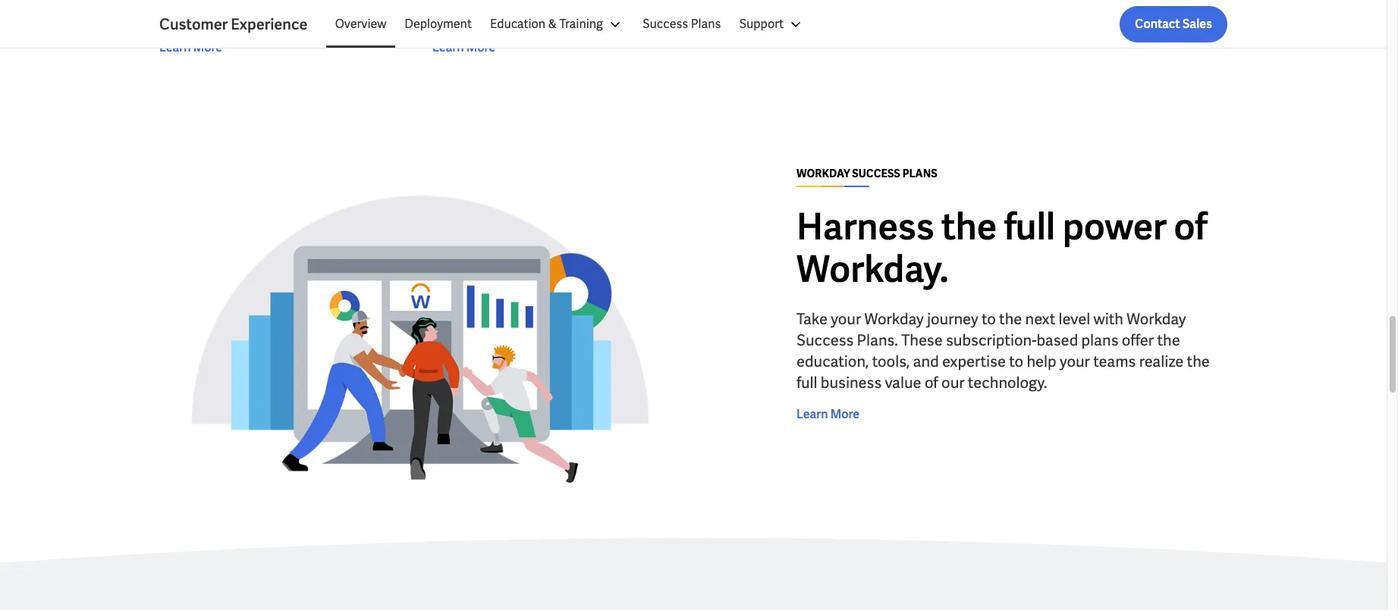Task type: describe. For each thing, give the bounding box(es) containing it.
plans.
[[857, 331, 898, 351]]

more down 'customer'
[[193, 40, 222, 56]]

2 workday from the left
[[1127, 310, 1186, 329]]

training
[[559, 16, 603, 32]]

the inside harness the full power of workday.
[[941, 204, 997, 251]]

power
[[1063, 204, 1167, 251]]

customer experience
[[159, 14, 308, 34]]

97% customer satisfaction. image
[[159, 166, 681, 514]]

workday success plans
[[797, 167, 937, 181]]

of inside the take your workday journey to the next level with workday success plans. these subscription-based plans offer the education, tools, and expertise to help your teams realize the full business value of our technology.
[[925, 374, 938, 393]]

journey
[[927, 310, 978, 329]]

1 vertical spatial your
[[1060, 352, 1090, 372]]

technology.
[[968, 374, 1047, 393]]

education
[[490, 16, 546, 32]]

subscription-
[[946, 331, 1037, 351]]

teams
[[1093, 352, 1136, 372]]

customer experience link
[[159, 14, 326, 35]]

&
[[548, 16, 557, 32]]

support
[[739, 16, 784, 32]]

our
[[942, 374, 965, 393]]

learn down business
[[797, 407, 828, 423]]

deployment
[[405, 16, 472, 32]]

expertise
[[942, 352, 1006, 372]]

sales
[[1183, 16, 1212, 32]]

of inside harness the full power of workday.
[[1174, 204, 1208, 251]]

contact sales
[[1135, 16, 1212, 32]]

list containing overview
[[326, 6, 1227, 42]]

success plans link
[[633, 6, 730, 42]]

education & training
[[490, 16, 603, 32]]

overview
[[335, 16, 386, 32]]

education,
[[797, 352, 869, 372]]

customer
[[159, 14, 228, 34]]

deployment link
[[396, 6, 481, 42]]

business
[[821, 374, 882, 393]]

more down the education at left
[[466, 40, 495, 56]]

next
[[1025, 310, 1055, 329]]

value
[[885, 374, 921, 393]]

harness the full power of workday.
[[797, 204, 1208, 293]]

plans
[[1081, 331, 1119, 351]]

0 horizontal spatial to
[[982, 310, 996, 329]]

overview link
[[326, 6, 396, 42]]

level
[[1059, 310, 1090, 329]]

full inside the take your workday journey to the next level with workday success plans. these subscription-based plans offer the education, tools, and expertise to help your teams realize the full business value of our technology.
[[797, 374, 817, 393]]

learn down deployment
[[432, 40, 464, 56]]

take your workday journey to the next level with workday success plans. these subscription-based plans offer the education, tools, and expertise to help your teams realize the full business value of our technology.
[[797, 310, 1210, 393]]



Task type: vqa. For each thing, say whether or not it's contained in the screenshot.
1st 'WORKDAY.' from the left
no



Task type: locate. For each thing, give the bounding box(es) containing it.
take
[[797, 310, 828, 329]]

0 vertical spatial your
[[831, 310, 861, 329]]

workday.
[[797, 246, 949, 293]]

experience
[[231, 14, 308, 34]]

full
[[1004, 204, 1055, 251], [797, 374, 817, 393]]

these
[[901, 331, 943, 351]]

your
[[831, 310, 861, 329], [1060, 352, 1090, 372]]

your right take
[[831, 310, 861, 329]]

more down business
[[830, 407, 860, 423]]

success
[[852, 167, 900, 181]]

learn down 'customer'
[[159, 40, 191, 56]]

harness
[[797, 204, 934, 251]]

0 horizontal spatial workday
[[864, 310, 924, 329]]

1 horizontal spatial full
[[1004, 204, 1055, 251]]

of
[[1174, 204, 1208, 251], [925, 374, 938, 393]]

to
[[982, 310, 996, 329], [1009, 352, 1024, 372]]

learn
[[706, 21, 737, 37], [159, 40, 191, 56], [432, 40, 464, 56], [797, 407, 828, 423]]

1 workday from the left
[[864, 310, 924, 329]]

1 vertical spatial of
[[925, 374, 938, 393]]

1 horizontal spatial workday
[[1127, 310, 1186, 329]]

0 horizontal spatial your
[[831, 310, 861, 329]]

and
[[913, 352, 939, 372]]

list
[[326, 6, 1227, 42]]

contact
[[1135, 16, 1180, 32]]

to up 'subscription-'
[[982, 310, 996, 329]]

help
[[1027, 352, 1057, 372]]

workday
[[797, 167, 850, 181]]

success
[[643, 16, 688, 32], [797, 331, 854, 351]]

1 horizontal spatial your
[[1060, 352, 1090, 372]]

0 vertical spatial full
[[1004, 204, 1055, 251]]

contact sales link
[[1120, 6, 1227, 42]]

full inside harness the full power of workday.
[[1004, 204, 1055, 251]]

0 horizontal spatial success
[[643, 16, 688, 32]]

success up 'education,' on the right bottom of the page
[[797, 331, 854, 351]]

tools,
[[872, 352, 910, 372]]

success left plans
[[643, 16, 688, 32]]

0 vertical spatial success
[[643, 16, 688, 32]]

realize
[[1139, 352, 1184, 372]]

workday up offer
[[1127, 310, 1186, 329]]

workday up plans. at the bottom right of page
[[864, 310, 924, 329]]

1 horizontal spatial of
[[1174, 204, 1208, 251]]

offer
[[1122, 331, 1154, 351]]

learn more link
[[706, 21, 769, 39], [159, 39, 222, 57], [432, 39, 495, 57], [797, 406, 860, 424]]

the
[[941, 204, 997, 251], [999, 310, 1022, 329], [1157, 331, 1180, 351], [1187, 352, 1210, 372]]

0 vertical spatial of
[[1174, 204, 1208, 251]]

to up technology.
[[1009, 352, 1024, 372]]

menu containing overview
[[326, 6, 814, 42]]

plans
[[903, 167, 937, 181]]

1 vertical spatial full
[[797, 374, 817, 393]]

0 horizontal spatial of
[[925, 374, 938, 393]]

education & training button
[[481, 6, 633, 42]]

0 horizontal spatial full
[[797, 374, 817, 393]]

based
[[1037, 331, 1078, 351]]

1 horizontal spatial to
[[1009, 352, 1024, 372]]

learn more
[[706, 21, 769, 37], [159, 40, 222, 56], [432, 40, 495, 56], [797, 407, 860, 423]]

success inside the take your workday journey to the next level with workday success plans. these subscription-based plans offer the education, tools, and expertise to help your teams realize the full business value of our technology.
[[797, 331, 854, 351]]

with
[[1094, 310, 1124, 329]]

more right plans
[[739, 21, 769, 37]]

plans
[[691, 16, 721, 32]]

workday
[[864, 310, 924, 329], [1127, 310, 1186, 329]]

1 horizontal spatial success
[[797, 331, 854, 351]]

support button
[[730, 6, 814, 42]]

your down based
[[1060, 352, 1090, 372]]

1 vertical spatial to
[[1009, 352, 1024, 372]]

learn left support
[[706, 21, 737, 37]]

1 vertical spatial success
[[797, 331, 854, 351]]

menu
[[326, 6, 814, 42]]

more
[[739, 21, 769, 37], [193, 40, 222, 56], [466, 40, 495, 56], [830, 407, 860, 423]]

0 vertical spatial to
[[982, 310, 996, 329]]

success plans
[[643, 16, 721, 32]]



